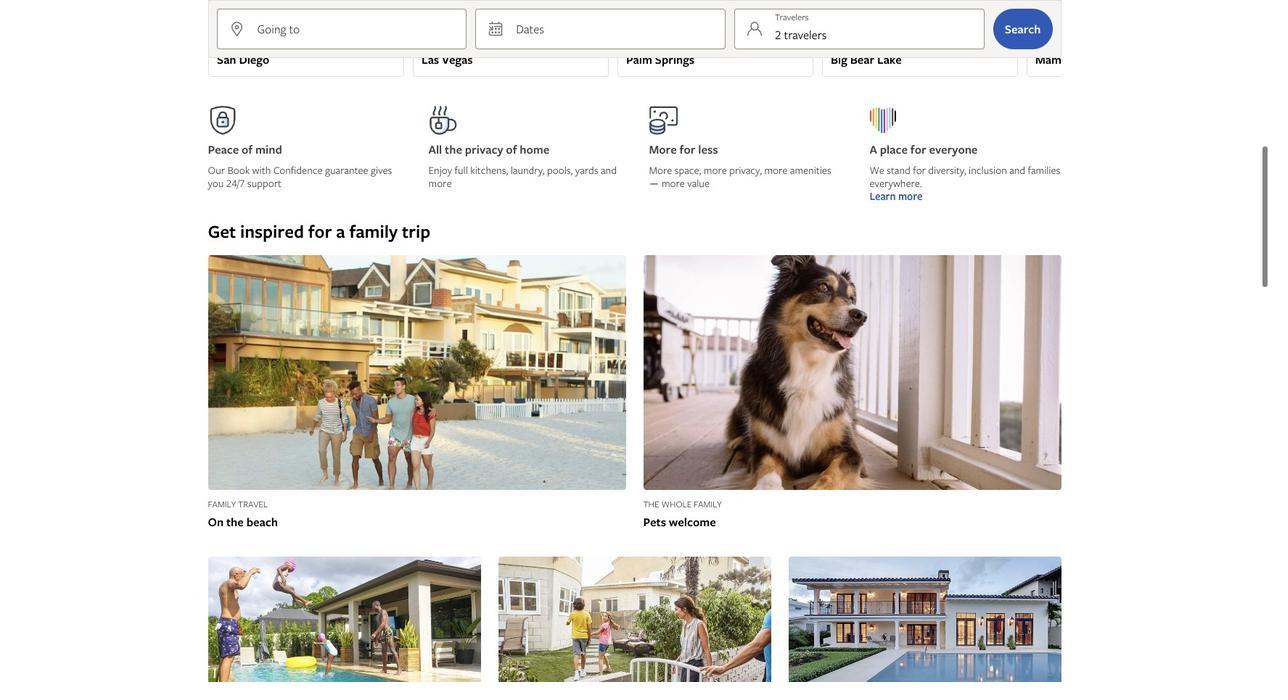 Task type: vqa. For each thing, say whether or not it's contained in the screenshot.


Task type: locate. For each thing, give the bounding box(es) containing it.
marina district featuring a bay or harbor image
[[208, 0, 404, 42]]

pools,
[[547, 163, 573, 177]]

las
[[421, 51, 439, 67]]

more left full
[[429, 176, 452, 190]]

for right stand
[[913, 163, 926, 177]]

beach image
[[208, 255, 626, 490]]

for left less
[[680, 141, 696, 157]]

of inside all the privacy of home enjoy full kitchens, laundry, pools, yards and more
[[506, 141, 517, 157]]

1 vertical spatial the
[[226, 514, 244, 530]]

family
[[208, 498, 236, 511], [694, 498, 722, 511]]

support
[[247, 176, 282, 190]]

more left the space,
[[649, 163, 672, 177]]

more inside all the privacy of home enjoy full kitchens, laundry, pools, yards and more
[[429, 176, 452, 190]]

1 horizontal spatial of
[[506, 141, 517, 157]]

enjoy
[[429, 163, 452, 177]]

mammoth
[[1035, 51, 1089, 67]]

of left home
[[506, 141, 517, 157]]

on
[[208, 514, 224, 530]]

privacy,
[[730, 163, 762, 177]]

2 and from the left
[[1010, 163, 1026, 177]]

and right yards
[[601, 163, 617, 177]]

and left families
[[1010, 163, 1026, 177]]

springs
[[655, 51, 694, 67]]

privacy
[[465, 141, 503, 157]]

family up on
[[208, 498, 236, 511]]

less
[[698, 141, 718, 157]]

and
[[601, 163, 617, 177], [1010, 163, 1026, 177]]

lakes
[[1092, 51, 1122, 67]]

our
[[208, 163, 225, 177]]

family
[[349, 220, 398, 244]]

kitchens,
[[470, 163, 508, 177]]

the right all
[[445, 141, 462, 157]]

all the privacy of home enjoy full kitchens, laundry, pools, yards and more
[[429, 141, 617, 190]]

family in house with garden image
[[498, 557, 771, 683]]

beach
[[247, 514, 278, 530]]

2 family from the left
[[694, 498, 722, 511]]

0 horizontal spatial and
[[601, 163, 617, 177]]

the
[[643, 498, 659, 511]]

0 vertical spatial more
[[649, 141, 677, 157]]

home
[[520, 141, 550, 157]]

2 of from the left
[[506, 141, 517, 157]]

inclusion
[[969, 163, 1007, 177]]

the right on
[[226, 514, 244, 530]]

yards
[[575, 163, 598, 177]]

the
[[445, 141, 462, 157], [226, 514, 244, 530]]

lake
[[877, 51, 902, 67]]

palm springs showing a sunset image
[[617, 0, 813, 42]]

peace
[[208, 141, 239, 157]]

1 horizontal spatial family
[[694, 498, 722, 511]]

more
[[704, 163, 727, 177], [765, 163, 788, 177], [429, 176, 452, 190], [662, 176, 685, 190], [898, 189, 923, 203]]

0 horizontal spatial the
[[226, 514, 244, 530]]

travel
[[238, 498, 268, 511]]

of left 'mind'
[[242, 141, 253, 157]]

for inside region
[[308, 220, 332, 244]]

palm springs
[[626, 51, 694, 67]]

0 horizontal spatial of
[[242, 141, 253, 157]]

dog image
[[643, 255, 1061, 490]]

family inside the 'the whole family pets welcome'
[[694, 498, 722, 511]]

1 horizontal spatial and
[[1010, 163, 1026, 177]]

mammoth lakes
[[1035, 51, 1122, 67]]

0 vertical spatial the
[[445, 141, 462, 157]]

1 and from the left
[[601, 163, 617, 177]]

0 horizontal spatial family
[[208, 498, 236, 511]]

and inside all the privacy of home enjoy full kitchens, laundry, pools, yards and more
[[601, 163, 617, 177]]

more for less more space, more privacy, more amenities — more value
[[649, 141, 832, 190]]

1 horizontal spatial the
[[445, 141, 462, 157]]

big bear lake image
[[822, 0, 1018, 42]]

space,
[[675, 163, 701, 177]]

2
[[775, 27, 781, 43]]

whole
[[662, 498, 692, 511]]

central interior california which includes snow boarding, mountains and snow image
[[1027, 0, 1223, 42]]

for left a
[[308, 220, 332, 244]]

you
[[208, 176, 224, 190]]

get inspired for a family trip region
[[199, 220, 1070, 683]]

more right "learn"
[[898, 189, 923, 203]]

1 of from the left
[[242, 141, 253, 157]]

1 more from the top
[[649, 141, 677, 157]]

more
[[649, 141, 677, 157], [649, 163, 672, 177]]

1 family from the left
[[208, 498, 236, 511]]

family up welcome
[[694, 498, 722, 511]]

search button
[[994, 9, 1053, 49]]

of
[[242, 141, 253, 157], [506, 141, 517, 157]]

show previous card image
[[199, 11, 217, 23]]

for
[[680, 141, 696, 157], [911, 141, 927, 157], [913, 163, 926, 177], [308, 220, 332, 244]]

more up the space,
[[649, 141, 677, 157]]

full
[[455, 163, 468, 177]]

1 vertical spatial more
[[649, 163, 672, 177]]

san diego
[[217, 51, 269, 67]]

for inside "more for less more space, more privacy, more amenities — more value"
[[680, 141, 696, 157]]

a place for everyone we stand for diversity, inclusion and families everywhere. learn more
[[870, 141, 1061, 203]]



Task type: describe. For each thing, give the bounding box(es) containing it.
get
[[208, 220, 236, 244]]

stand
[[887, 163, 911, 177]]

the inside all the privacy of home enjoy full kitchens, laundry, pools, yards and more
[[445, 141, 462, 157]]

a
[[336, 220, 345, 244]]

place
[[880, 141, 908, 157]]

las vegas
[[421, 51, 473, 67]]

2 travelers
[[775, 27, 827, 43]]

the inside family travel on the beach
[[226, 514, 244, 530]]

amenities
[[790, 163, 832, 177]]

family inside family travel on the beach
[[208, 498, 236, 511]]

2 travelers button
[[735, 9, 985, 49]]

2 more from the top
[[649, 163, 672, 177]]

family travel on the beach
[[208, 498, 278, 530]]

swimming pool image
[[208, 557, 481, 683]]

big bear lake
[[831, 51, 902, 67]]

welcome
[[669, 514, 716, 530]]

and inside a place for everyone we stand for diversity, inclusion and families everywhere. learn more
[[1010, 163, 1026, 177]]

diego
[[239, 51, 269, 67]]

travelers
[[784, 27, 827, 43]]

families
[[1028, 163, 1061, 177]]

vegas
[[442, 51, 473, 67]]

get inspired for a family trip
[[208, 220, 431, 244]]

guarantee
[[325, 163, 368, 177]]

more inside a place for everyone we stand for diversity, inclusion and families everywhere. learn more
[[898, 189, 923, 203]]

palm
[[626, 51, 652, 67]]

—
[[649, 176, 659, 190]]

mind
[[256, 141, 282, 157]]

book
[[228, 163, 250, 177]]

laundry,
[[511, 163, 545, 177]]

we
[[870, 163, 885, 177]]

san
[[217, 51, 236, 67]]

big house with pool image
[[789, 557, 1061, 683]]

more down less
[[704, 163, 727, 177]]

learn
[[870, 189, 896, 203]]

show next card image
[[1053, 11, 1070, 23]]

more right —
[[662, 176, 685, 190]]

for right place
[[911, 141, 927, 157]]

gives
[[371, 163, 392, 177]]

confidence
[[273, 163, 323, 177]]

trip
[[402, 220, 431, 244]]

24/7
[[226, 176, 245, 190]]

value
[[688, 176, 710, 190]]

pets
[[643, 514, 666, 530]]

learn more link
[[870, 189, 1061, 203]]

all
[[429, 141, 442, 157]]

search
[[1005, 21, 1041, 37]]

a
[[870, 141, 877, 157]]

more right privacy, at top right
[[765, 163, 788, 177]]

bear
[[850, 51, 874, 67]]

with
[[252, 163, 271, 177]]

las vegas featuring interior views image
[[413, 0, 609, 42]]

the whole family pets welcome
[[643, 498, 722, 530]]

of inside "peace of mind our book with confidence guarantee gives you 24/7 support"
[[242, 141, 253, 157]]

diversity,
[[929, 163, 967, 177]]

inspired
[[240, 220, 304, 244]]

everywhere.
[[870, 176, 922, 190]]

peace of mind our book with confidence guarantee gives you 24/7 support
[[208, 141, 392, 190]]

everyone
[[929, 141, 978, 157]]

big
[[831, 51, 847, 67]]



